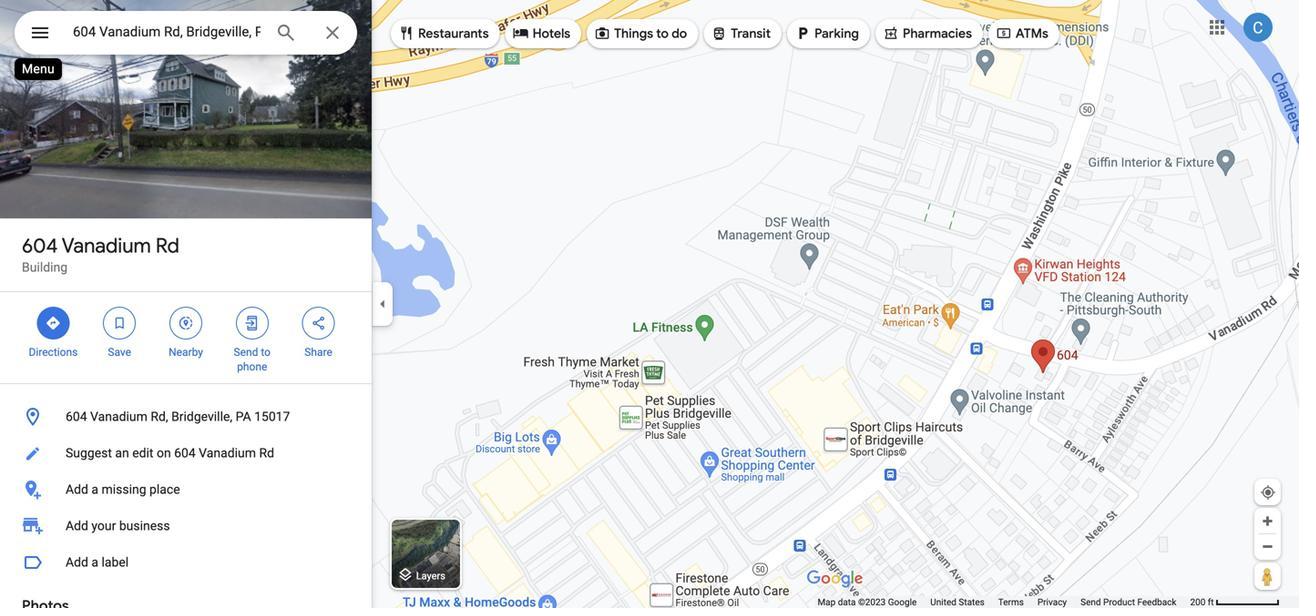 Task type: describe. For each thing, give the bounding box(es) containing it.
united states button
[[931, 597, 985, 609]]

footer inside google maps element
[[818, 597, 1191, 609]]

show your location image
[[1260, 485, 1277, 501]]

directions
[[29, 346, 78, 359]]

a for label
[[91, 555, 98, 570]]

a for missing
[[91, 483, 98, 498]]

hotels
[[533, 26, 571, 42]]

to inside  things to do
[[656, 26, 669, 42]]

200 ft button
[[1191, 597, 1280, 608]]

send for send product feedback
[[1081, 597, 1101, 608]]


[[398, 23, 415, 43]]


[[178, 313, 194, 334]]

do
[[672, 26, 687, 42]]

terms button
[[999, 597, 1024, 609]]

add a label
[[66, 555, 129, 570]]

2 vertical spatial vanadium
[[199, 446, 256, 461]]

604 for rd
[[22, 233, 58, 259]]

transit
[[731, 26, 771, 42]]

604 vanadium rd, bridgeville, pa 15017
[[66, 410, 290, 425]]

pharmacies
[[903, 26, 972, 42]]

google
[[888, 597, 917, 608]]


[[594, 23, 611, 43]]

feedback
[[1138, 597, 1177, 608]]

share
[[305, 346, 332, 359]]

 button
[[15, 11, 66, 58]]

states
[[959, 597, 985, 608]]

vanadium for rd
[[62, 233, 151, 259]]

privacy button
[[1038, 597, 1067, 609]]


[[111, 313, 128, 334]]

place
[[149, 483, 180, 498]]

 restaurants
[[398, 23, 489, 43]]

ft
[[1208, 597, 1214, 608]]

 parking
[[795, 23, 859, 43]]

604 Vanadium Rd, Bridgeville, PA 15017 field
[[15, 11, 357, 55]]

actions for 604 vanadium rd region
[[0, 293, 372, 384]]


[[513, 23, 529, 43]]

united states
[[931, 597, 985, 608]]


[[45, 313, 61, 334]]


[[29, 20, 51, 46]]

zoom in image
[[1261, 515, 1275, 529]]

map data ©2023 google
[[818, 597, 917, 608]]

send product feedback
[[1081, 597, 1177, 608]]

none field inside 604 vanadium rd, bridgeville, pa 15017 field
[[73, 21, 261, 43]]

collapse side panel image
[[373, 294, 393, 314]]

restaurants
[[418, 26, 489, 42]]

 things to do
[[594, 23, 687, 43]]

 transit
[[711, 23, 771, 43]]

united
[[931, 597, 957, 608]]

add a missing place button
[[0, 472, 372, 508]]

bridgeville,
[[171, 410, 233, 425]]

edit
[[132, 446, 154, 461]]

vanadium for rd,
[[90, 410, 148, 425]]

suggest an edit on 604 vanadium rd button
[[0, 436, 372, 472]]

things
[[614, 26, 653, 42]]

privacy
[[1038, 597, 1067, 608]]

send for send to phone
[[234, 346, 258, 359]]

add for add a missing place
[[66, 483, 88, 498]]

an
[[115, 446, 129, 461]]

phone
[[237, 361, 267, 374]]



Task type: locate. For each thing, give the bounding box(es) containing it.
send
[[234, 346, 258, 359], [1081, 597, 1101, 608]]

footer
[[818, 597, 1191, 609]]

0 horizontal spatial 604
[[22, 233, 58, 259]]

604 up suggest in the left bottom of the page
[[66, 410, 87, 425]]

2 vertical spatial add
[[66, 555, 88, 570]]

604 up 'building'
[[22, 233, 58, 259]]

0 horizontal spatial rd
[[156, 233, 179, 259]]

pa
[[236, 410, 251, 425]]

nearby
[[169, 346, 203, 359]]

1 vertical spatial add
[[66, 519, 88, 534]]

google maps element
[[0, 0, 1299, 609]]

604 vanadium rd, bridgeville, pa 15017 button
[[0, 399, 372, 436]]

vanadium down pa at bottom left
[[199, 446, 256, 461]]

1 add from the top
[[66, 483, 88, 498]]

add your business link
[[0, 508, 372, 545]]

3 add from the top
[[66, 555, 88, 570]]

1 vertical spatial a
[[91, 555, 98, 570]]

add for add a label
[[66, 555, 88, 570]]

show street view coverage image
[[1255, 563, 1281, 591]]

send inside button
[[1081, 597, 1101, 608]]

send product feedback button
[[1081, 597, 1177, 609]]

2 add from the top
[[66, 519, 88, 534]]

1 a from the top
[[91, 483, 98, 498]]

0 vertical spatial rd
[[156, 233, 179, 259]]

product
[[1104, 597, 1135, 608]]

2 vertical spatial 604
[[174, 446, 196, 461]]

vanadium
[[62, 233, 151, 259], [90, 410, 148, 425], [199, 446, 256, 461]]

google account: cat marinescu  
(ecaterina.marinescu@adept.ai) image
[[1244, 13, 1273, 42]]

to
[[656, 26, 669, 42], [261, 346, 271, 359]]

map
[[818, 597, 836, 608]]

zoom out image
[[1261, 540, 1275, 554]]

add down suggest in the left bottom of the page
[[66, 483, 88, 498]]

rd inside the 604 vanadium rd building
[[156, 233, 179, 259]]


[[883, 23, 899, 43]]

2 a from the top
[[91, 555, 98, 570]]

add a label button
[[0, 545, 372, 581]]

0 horizontal spatial send
[[234, 346, 258, 359]]

rd,
[[151, 410, 168, 425]]

200 ft
[[1191, 597, 1214, 608]]

your
[[91, 519, 116, 534]]

rd up 
[[156, 233, 179, 259]]

suggest
[[66, 446, 112, 461]]

missing
[[102, 483, 146, 498]]

parking
[[815, 26, 859, 42]]

1 vertical spatial 604
[[66, 410, 87, 425]]

vanadium inside the 604 vanadium rd building
[[62, 233, 151, 259]]

send up phone
[[234, 346, 258, 359]]

on
[[157, 446, 171, 461]]

604
[[22, 233, 58, 259], [66, 410, 87, 425], [174, 446, 196, 461]]

send to phone
[[234, 346, 271, 374]]

to left do
[[656, 26, 669, 42]]

send inside send to phone
[[234, 346, 258, 359]]

0 vertical spatial add
[[66, 483, 88, 498]]

200
[[1191, 597, 1206, 608]]

suggest an edit on 604 vanadium rd
[[66, 446, 274, 461]]

604 vanadium rd main content
[[0, 0, 372, 609]]

604 inside the 604 vanadium rd building
[[22, 233, 58, 259]]

1 vertical spatial vanadium
[[90, 410, 148, 425]]

1 horizontal spatial to
[[656, 26, 669, 42]]

1 horizontal spatial rd
[[259, 446, 274, 461]]


[[244, 313, 260, 334]]

0 horizontal spatial to
[[261, 346, 271, 359]]

terms
[[999, 597, 1024, 608]]

1 vertical spatial send
[[1081, 597, 1101, 608]]

rd inside button
[[259, 446, 274, 461]]

business
[[119, 519, 170, 534]]

send left the product
[[1081, 597, 1101, 608]]

rd
[[156, 233, 179, 259], [259, 446, 274, 461]]

 pharmacies
[[883, 23, 972, 43]]

604 for rd,
[[66, 410, 87, 425]]

add left your
[[66, 519, 88, 534]]

vanadium up an
[[90, 410, 148, 425]]

15017
[[254, 410, 290, 425]]

data
[[838, 597, 856, 608]]

a inside button
[[91, 555, 98, 570]]

footer containing map data ©2023 google
[[818, 597, 1191, 609]]

0 vertical spatial 604
[[22, 233, 58, 259]]

 atms
[[996, 23, 1049, 43]]

vanadium up 'building'
[[62, 233, 151, 259]]

save
[[108, 346, 131, 359]]

604 right on
[[174, 446, 196, 461]]

0 vertical spatial vanadium
[[62, 233, 151, 259]]

add your business
[[66, 519, 170, 534]]


[[711, 23, 727, 43]]

add inside "button"
[[66, 483, 88, 498]]

a inside "button"
[[91, 483, 98, 498]]

label
[[102, 555, 129, 570]]

1 horizontal spatial 604
[[66, 410, 87, 425]]

a left missing
[[91, 483, 98, 498]]

add left 'label'
[[66, 555, 88, 570]]

to inside send to phone
[[261, 346, 271, 359]]

atms
[[1016, 26, 1049, 42]]

604 vanadium rd building
[[22, 233, 179, 275]]


[[310, 313, 327, 334]]

a left 'label'
[[91, 555, 98, 570]]

layers
[[416, 571, 446, 582]]

0 vertical spatial to
[[656, 26, 669, 42]]

building
[[22, 260, 68, 275]]

None field
[[73, 21, 261, 43]]

0 vertical spatial send
[[234, 346, 258, 359]]

add
[[66, 483, 88, 498], [66, 519, 88, 534], [66, 555, 88, 570]]

add a missing place
[[66, 483, 180, 498]]

 hotels
[[513, 23, 571, 43]]

rd down 15017
[[259, 446, 274, 461]]

0 vertical spatial a
[[91, 483, 98, 498]]

add inside button
[[66, 555, 88, 570]]

1 vertical spatial to
[[261, 346, 271, 359]]

2 horizontal spatial 604
[[174, 446, 196, 461]]

to up phone
[[261, 346, 271, 359]]

©2023
[[858, 597, 886, 608]]

 search field
[[15, 11, 357, 58]]

1 vertical spatial rd
[[259, 446, 274, 461]]

1 horizontal spatial send
[[1081, 597, 1101, 608]]


[[795, 23, 811, 43]]


[[996, 23, 1012, 43]]

a
[[91, 483, 98, 498], [91, 555, 98, 570]]

add for add your business
[[66, 519, 88, 534]]



Task type: vqa. For each thing, say whether or not it's contained in the screenshot.
Rd, at the bottom left of the page
yes



